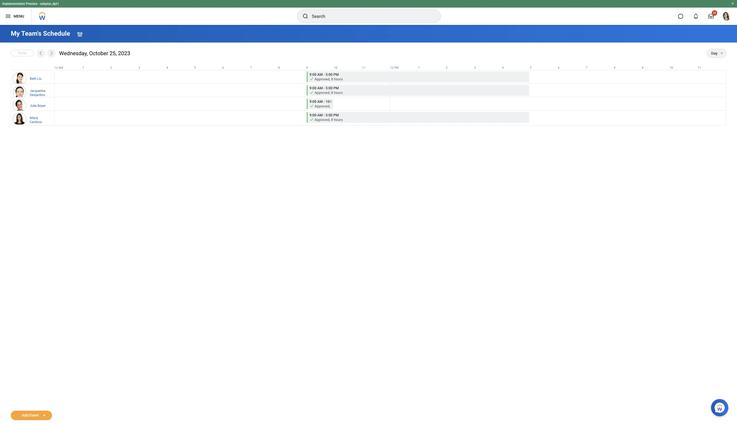 Task type: describe. For each thing, give the bounding box(es) containing it.
schedule
[[43, 30, 70, 37]]

add event button
[[11, 411, 41, 421]]

day
[[712, 51, 718, 56]]

-
[[38, 2, 39, 6]]

preview
[[26, 2, 37, 6]]

my
[[11, 30, 20, 37]]

25,
[[110, 50, 117, 57]]

beth liu link
[[30, 76, 42, 81]]

Search Workday  search field
[[312, 10, 430, 22]]

julie boyer link
[[30, 103, 46, 108]]

maria
[[30, 116, 38, 120]]

beth liu
[[30, 77, 42, 81]]

chevron left image
[[38, 51, 44, 56]]

my team's schedule
[[11, 30, 70, 37]]

33
[[714, 11, 717, 14]]

my team's schedule main content
[[0, 25, 738, 426]]

menu button
[[0, 8, 31, 25]]

today
[[18, 51, 27, 55]]

beth
[[30, 77, 36, 81]]

wednesday,
[[59, 50, 88, 57]]

event
[[29, 414, 39, 418]]

notifications large image
[[694, 14, 699, 19]]

today button
[[11, 50, 34, 56]]

implementation preview -   adeptai_dpt1
[[2, 2, 59, 6]]

2023
[[118, 50, 130, 57]]

justify image
[[5, 13, 11, 20]]

change selection image
[[77, 31, 83, 38]]

jacqueline
[[30, 89, 46, 93]]

liu
[[37, 77, 42, 81]]



Task type: vqa. For each thing, say whether or not it's contained in the screenshot.
Today
yes



Task type: locate. For each thing, give the bounding box(es) containing it.
cardoza
[[30, 120, 42, 124]]

caret down image right event
[[41, 414, 48, 418]]

caret down image for day
[[719, 51, 726, 56]]

add
[[22, 414, 28, 418]]

menu
[[14, 14, 24, 18]]

caret down image
[[719, 51, 726, 56], [41, 414, 48, 418]]

implementation
[[2, 2, 25, 6]]

caret down image for add event
[[41, 414, 48, 418]]

add event
[[22, 414, 39, 418]]

search image
[[302, 13, 309, 20]]

julie
[[30, 104, 37, 108]]

close environment banner image
[[732, 2, 735, 5]]

jacqueline desjardins
[[30, 89, 46, 97]]

menu banner
[[0, 0, 738, 25]]

wednesday, october 25, 2023
[[59, 50, 130, 57]]

desjardins
[[30, 93, 45, 97]]

day button
[[708, 49, 718, 58]]

0 vertical spatial caret down image
[[719, 51, 726, 56]]

julie boyer
[[30, 104, 46, 108]]

0 horizontal spatial caret down image
[[41, 414, 48, 418]]

chevron right image
[[49, 51, 54, 56]]

1 vertical spatial caret down image
[[41, 414, 48, 418]]

profile logan mcneil image
[[722, 12, 731, 22]]

maria cardoza link
[[30, 115, 50, 124]]

caret down image right day
[[719, 51, 726, 56]]

team's
[[21, 30, 41, 37]]

33 button
[[706, 10, 718, 22]]

adeptai_dpt1
[[40, 2, 59, 6]]

october
[[89, 50, 108, 57]]

boyer
[[37, 104, 46, 108]]

inbox large image
[[709, 14, 714, 19]]

maria cardoza
[[30, 116, 42, 124]]

jacqueline desjardins link
[[30, 88, 50, 97]]

1 horizontal spatial caret down image
[[719, 51, 726, 56]]



